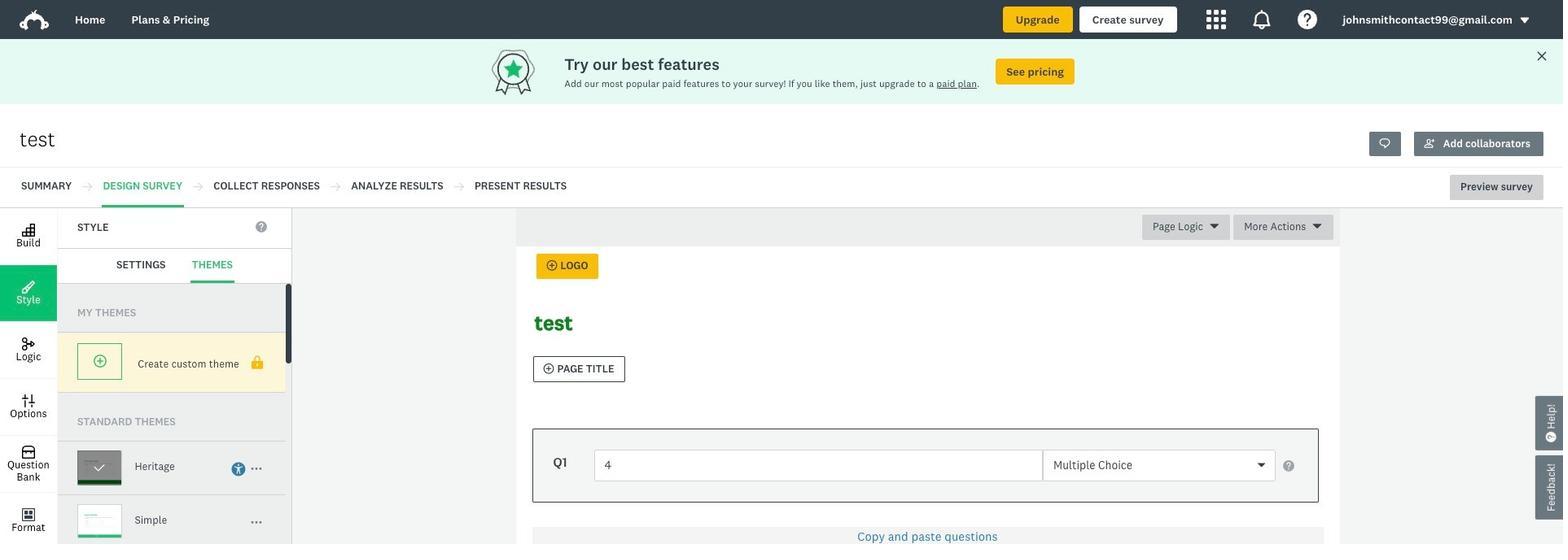 Task type: describe. For each thing, give the bounding box(es) containing it.
rewards image
[[489, 45, 565, 98]]

1 products icon image from the left
[[1207, 10, 1226, 29]]



Task type: locate. For each thing, give the bounding box(es) containing it.
2 products icon image from the left
[[1252, 10, 1272, 29]]

products icon image
[[1207, 10, 1226, 29], [1252, 10, 1272, 29]]

help icon image
[[1298, 10, 1317, 29]]

surveymonkey logo image
[[20, 10, 49, 30]]

1 horizontal spatial products icon image
[[1252, 10, 1272, 29]]

0 horizontal spatial products icon image
[[1207, 10, 1226, 29]]



Task type: vqa. For each thing, say whether or not it's contained in the screenshot.
second Products Icon from the right
yes



